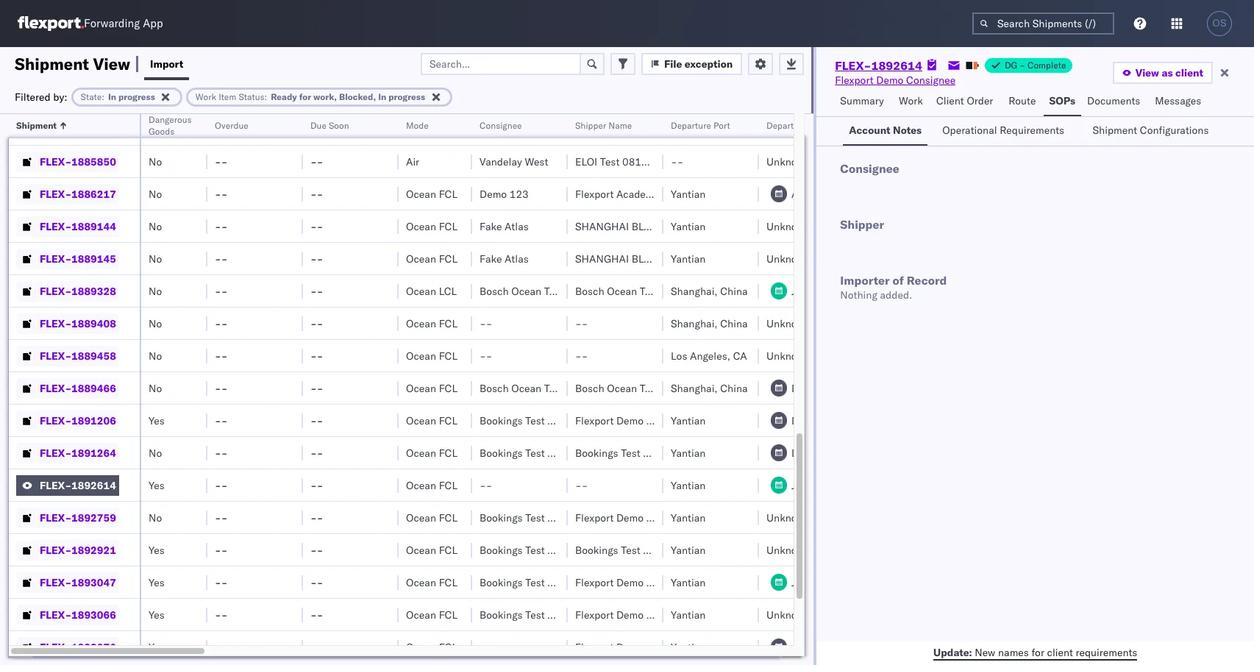 Task type: locate. For each thing, give the bounding box(es) containing it.
0 vertical spatial bookings test shipper china
[[576, 446, 710, 460]]

0 vertical spatial pdt
[[858, 187, 877, 201]]

1892614 up flexport demo consignee
[[872, 58, 923, 73]]

7 resize handle column header from the left
[[646, 114, 664, 665]]

0 vertical spatial shanghai bluetech co., ltd
[[576, 220, 729, 233]]

departure left date
[[767, 120, 807, 131]]

forwarding app link
[[18, 16, 163, 31]]

10 no from the top
[[149, 511, 162, 524]]

1 horizontal spatial for
[[1032, 646, 1045, 659]]

eloi test 081801 up vandelay west
[[480, 123, 565, 136]]

yantian for flex-1886217
[[671, 187, 706, 201]]

2 departure from the left
[[767, 120, 807, 131]]

flex- down by:
[[40, 123, 71, 136]]

7 no from the top
[[149, 349, 162, 362]]

1 flexport demo shipper co. from the top
[[576, 414, 700, 427]]

consignee for flex-1891206
[[548, 414, 597, 427]]

in right state
[[108, 91, 116, 102]]

081801 up west
[[527, 123, 565, 136]]

123
[[510, 187, 529, 201]]

4 no from the top
[[149, 252, 162, 265]]

flex- down flex-1893047 button on the bottom left of the page
[[40, 608, 71, 622]]

dec up jan 16, 2023 pst
[[792, 446, 810, 460]]

4 yes from the top
[[149, 544, 165, 557]]

0 horizontal spatial in
[[108, 91, 116, 102]]

pdt right 11:30
[[889, 284, 908, 298]]

1 vertical spatial shanghai bluetech co., ltd
[[576, 252, 729, 265]]

7 yes from the top
[[149, 641, 165, 654]]

os button
[[1203, 7, 1237, 40]]

flexport demo shipper co. for dec 13, 2022 pst
[[576, 414, 700, 427]]

9 unknown from the top
[[767, 608, 811, 622]]

operational requirements
[[943, 124, 1065, 137]]

ocean fcl for flex-1891264
[[406, 446, 458, 460]]

flex- for flex-1893047 button on the bottom left of the page
[[40, 576, 71, 589]]

0 vertical spatial flex-1892614
[[836, 58, 923, 73]]

ocean for 1889328
[[406, 284, 436, 298]]

ltd
[[711, 220, 729, 233], [711, 252, 729, 265]]

flex- up flex-1889408 button
[[40, 284, 71, 298]]

fake atlas
[[480, 220, 529, 233], [480, 252, 529, 265]]

0 vertical spatial 16,
[[813, 446, 829, 460]]

ocean fcl for flex-1889458
[[406, 349, 458, 362]]

7 ocean fcl from the top
[[406, 382, 458, 395]]

flex- for flex-1889144 button
[[40, 220, 71, 233]]

1 horizontal spatial work
[[899, 94, 924, 107]]

co., for flex-1889144
[[687, 220, 709, 233]]

1 ltd from the top
[[711, 220, 729, 233]]

no down goods
[[149, 155, 162, 168]]

configurations
[[1141, 124, 1210, 137]]

14 ocean fcl from the top
[[406, 608, 458, 622]]

eloi test 081801
[[480, 123, 565, 136], [576, 123, 661, 136], [576, 155, 661, 168]]

app
[[143, 17, 163, 31]]

ocean fcl for flex-1893066
[[406, 608, 458, 622]]

flexport for 1893066
[[576, 608, 614, 622]]

0 horizontal spatial :
[[102, 91, 104, 102]]

0 vertical spatial bluetech
[[632, 220, 685, 233]]

1892614 inside button
[[71, 479, 116, 492]]

no right 1891264
[[149, 446, 162, 460]]

account
[[850, 124, 891, 137]]

client order button
[[931, 88, 1003, 116]]

filtered
[[15, 90, 51, 103]]

6 no from the top
[[149, 317, 162, 330]]

1891264
[[71, 446, 116, 460]]

flexport for 1892759
[[576, 511, 614, 524]]

2 ocean fcl from the top
[[406, 187, 458, 201]]

flex- inside the flex-1889328 button
[[40, 284, 71, 298]]

record
[[907, 273, 947, 288]]

shipper
[[576, 120, 607, 131], [841, 217, 885, 232], [647, 414, 683, 427], [643, 446, 680, 460], [647, 511, 683, 524], [643, 544, 680, 557], [647, 576, 683, 589], [647, 608, 683, 622], [647, 641, 683, 654]]

2 in from the left
[[378, 91, 387, 102]]

6 resize handle column header from the left
[[551, 114, 568, 665]]

4 fcl from the top
[[439, 252, 458, 265]]

pst up dec 13, 2022 pst
[[860, 382, 878, 395]]

1 vertical spatial flex-1892614
[[40, 479, 116, 492]]

fake for flex-1889144
[[480, 220, 502, 233]]

bluetech for 1889144
[[632, 220, 685, 233]]

work inside button
[[899, 94, 924, 107]]

eloi test 081801 for test
[[576, 123, 661, 136]]

5 resize handle column header from the left
[[455, 114, 472, 665]]

1 vertical spatial co.,
[[687, 252, 709, 265]]

2 ltd from the top
[[711, 252, 729, 265]]

client right as
[[1176, 66, 1204, 79]]

0 vertical spatial ltd
[[711, 220, 729, 233]]

8 ocean fcl from the top
[[406, 414, 458, 427]]

1 resize handle column header from the left
[[122, 114, 140, 665]]

shipper for flex-1893076
[[647, 641, 683, 654]]

1 bookings test consignee from the top
[[480, 414, 597, 427]]

no right 1889466
[[149, 382, 162, 395]]

1 vertical spatial 1892614
[[71, 479, 116, 492]]

importer of record nothing added.
[[841, 273, 947, 302]]

10 yantian from the top
[[671, 608, 706, 622]]

shanghai bluetech co., ltd for 1889145
[[576, 252, 729, 265]]

flex- for flex-1889458 button
[[40, 349, 71, 362]]

1 vertical spatial pdt
[[889, 284, 908, 298]]

shipment up by:
[[15, 53, 89, 74]]

21,
[[810, 284, 826, 298]]

081801 up the flexport academy (sz) ltd.
[[623, 155, 661, 168]]

no right '1892759'
[[149, 511, 162, 524]]

shanghai, china for dec 03, 2022 pst
[[671, 382, 748, 395]]

11 fcl from the top
[[439, 511, 458, 524]]

2 vertical spatial shanghai, china
[[671, 382, 748, 395]]

china
[[721, 284, 748, 298], [721, 317, 748, 330], [721, 382, 748, 395], [682, 446, 710, 460], [682, 544, 710, 557]]

flex- up flex-1893047 button on the bottom left of the page
[[40, 544, 71, 557]]

2 vertical spatial pdt
[[860, 641, 879, 654]]

documents button
[[1082, 88, 1150, 116]]

0 horizontal spatial view
[[93, 53, 130, 74]]

30,
[[813, 641, 829, 654]]

1 co. from the top
[[686, 414, 700, 427]]

new
[[975, 646, 996, 659]]

bookings test consignee for flex-1892921
[[480, 544, 597, 557]]

0 vertical spatial shanghai, china
[[671, 284, 748, 298]]

4 yantian from the top
[[671, 414, 706, 427]]

5 co. from the top
[[686, 641, 700, 654]]

ca
[[734, 349, 747, 362]]

shipper for flex-1891206
[[647, 414, 683, 427]]

demo 123
[[480, 187, 529, 201]]

15 ocean fcl from the top
[[406, 641, 458, 654]]

client
[[1176, 66, 1204, 79], [1048, 646, 1074, 659]]

flex- down flex-1889458 button
[[40, 382, 71, 395]]

6 bookings test consignee from the top
[[480, 608, 597, 622]]

bookings test consignee for flex-1893047
[[480, 576, 597, 589]]

shanghai for 1889145
[[576, 252, 629, 265]]

1 shanghai, from the top
[[671, 284, 718, 298]]

1 horizontal spatial flex-1892614
[[836, 58, 923, 73]]

flex-1893047
[[40, 576, 116, 589]]

0 horizontal spatial departure
[[671, 120, 712, 131]]

yantian for flex-1892759
[[671, 511, 706, 524]]

shanghai, china for jun 21, 2023 11:30 pdt
[[671, 284, 748, 298]]

shipment button
[[9, 117, 125, 132]]

10 fcl from the top
[[439, 479, 458, 492]]

081801 for eloi test 081801
[[623, 123, 661, 136]]

3 yantian from the top
[[671, 252, 706, 265]]

0 vertical spatial 1892614
[[872, 58, 923, 73]]

5 ocean fcl from the top
[[406, 317, 458, 330]]

ocean fcl for flex-1892921
[[406, 544, 458, 557]]

departure port button
[[664, 117, 745, 132]]

aug
[[792, 641, 810, 654]]

1 fcl from the top
[[439, 123, 458, 136]]

2 shanghai, china from the top
[[671, 317, 748, 330]]

co. for jan 03, 2023 pst
[[686, 576, 700, 589]]

3 shanghai, from the top
[[671, 382, 718, 395]]

5 bookings test consignee from the top
[[480, 576, 597, 589]]

fake
[[480, 220, 502, 233], [480, 252, 502, 265]]

2022 for 16,
[[832, 446, 857, 460]]

flex- for flex-1886217 button
[[40, 187, 71, 201]]

0 horizontal spatial client
[[1048, 646, 1074, 659]]

flex-1892614 button
[[16, 475, 119, 496]]

ocean for 1889145
[[406, 252, 436, 265]]

1 vertical spatial bluetech
[[632, 252, 685, 265]]

1 horizontal spatial 1892614
[[872, 58, 923, 73]]

1 horizontal spatial progress
[[389, 91, 425, 102]]

file exception button
[[642, 53, 743, 75], [642, 53, 743, 75]]

1889328
[[71, 284, 116, 298]]

flex-1892614 down flex-1891264
[[40, 479, 116, 492]]

flex-1892921
[[40, 544, 116, 557]]

update:
[[934, 646, 973, 659]]

fcl for flex-1886217
[[439, 187, 458, 201]]

summary button
[[835, 88, 893, 116]]

16,
[[813, 446, 829, 460], [810, 479, 826, 492]]

3 fcl from the top
[[439, 220, 458, 233]]

flex- down flex-1893066 button
[[40, 641, 71, 654]]

1 horizontal spatial view
[[1136, 66, 1160, 79]]

bookings test consignee for flex-1891206
[[480, 414, 597, 427]]

flex- inside the flex-1892759 button
[[40, 511, 71, 524]]

0 vertical spatial client
[[1176, 66, 1204, 79]]

flex- inside flex-1885850 button
[[40, 155, 71, 168]]

03, for 2023
[[810, 576, 826, 589]]

12 fcl from the top
[[439, 544, 458, 557]]

1 yantian from the top
[[671, 187, 706, 201]]

consignee inside button
[[480, 120, 522, 131]]

flex- inside flex-1893066 button
[[40, 608, 71, 622]]

no for flex-1889328
[[149, 284, 162, 298]]

0 vertical spatial co.,
[[687, 220, 709, 233]]

2 bluetech from the top
[[632, 252, 685, 265]]

shanghai
[[576, 220, 629, 233], [576, 252, 629, 265]]

shipper for flex-1893047
[[647, 576, 683, 589]]

5 yes from the top
[[149, 576, 165, 589]]

flex- down flex-1889408 button
[[40, 349, 71, 362]]

pdt right 11,
[[858, 187, 877, 201]]

flex- down flex-1891264 button
[[40, 479, 71, 492]]

flex- down flex-1884372 button
[[40, 155, 71, 168]]

no right the 1889408
[[149, 317, 162, 330]]

0 vertical spatial fake atlas
[[480, 220, 529, 233]]

flex- down flex-1889466 "button"
[[40, 414, 71, 427]]

in right blocked,
[[378, 91, 387, 102]]

flexport. image
[[18, 16, 84, 31]]

pdt right 30,
[[860, 641, 879, 654]]

shipper for flex-1892759
[[647, 511, 683, 524]]

1 vertical spatial jan
[[792, 576, 807, 589]]

1 vertical spatial fake atlas
[[480, 252, 529, 265]]

7 yantian from the top
[[671, 511, 706, 524]]

fcl for flex-1889458
[[439, 349, 458, 362]]

pst up aug 30, 2023 pdt
[[857, 576, 875, 589]]

pst up dec 16, 2022 pst at the bottom
[[860, 414, 878, 427]]

11 ocean fcl from the top
[[406, 511, 458, 524]]

2023 right 21,
[[829, 284, 855, 298]]

no right 1889328
[[149, 284, 162, 298]]

flex- down flex-1892614 button
[[40, 511, 71, 524]]

ltd for 1889144
[[711, 220, 729, 233]]

1 : from the left
[[102, 91, 104, 102]]

1 horizontal spatial departure
[[767, 120, 807, 131]]

03, up 13,
[[813, 382, 829, 395]]

flexport for 1893047
[[576, 576, 614, 589]]

in
[[108, 91, 116, 102], [378, 91, 387, 102]]

eloi for vandelay west
[[576, 155, 598, 168]]

yantian for flex-1891264
[[671, 446, 706, 460]]

yes for flex-1892614
[[149, 479, 165, 492]]

soon
[[329, 120, 349, 131]]

2022
[[832, 382, 857, 395], [832, 414, 857, 427], [832, 446, 857, 460]]

flex- up flex-1889145 button
[[40, 220, 71, 233]]

yes for flex-1893076
[[149, 641, 165, 654]]

1893076
[[71, 641, 116, 654]]

flex- inside flex-1889466 "button"
[[40, 382, 71, 395]]

9 ocean fcl from the top
[[406, 446, 458, 460]]

3 bookings test consignee from the top
[[480, 511, 597, 524]]

bluetech
[[632, 220, 685, 233], [632, 252, 685, 265]]

9 yantian from the top
[[671, 576, 706, 589]]

11:30
[[857, 284, 886, 298]]

flex- up flex-1893066 button
[[40, 576, 71, 589]]

1 bookings test shipper china from the top
[[576, 446, 710, 460]]

2 bookings test shipper china from the top
[[576, 544, 710, 557]]

flex- inside flex-1889144 button
[[40, 220, 71, 233]]

unknown for 1892921
[[767, 544, 811, 557]]

pdt for aug 30, 2023 pdt
[[860, 641, 879, 654]]

eloi test 081801 down name
[[576, 155, 661, 168]]

jun
[[792, 284, 808, 298]]

angeles,
[[690, 349, 731, 362]]

progress up mode
[[389, 91, 425, 102]]

081801
[[527, 123, 565, 136], [623, 123, 661, 136], [623, 155, 661, 168]]

yes for flex-1891206
[[149, 414, 165, 427]]

9 fcl from the top
[[439, 446, 458, 460]]

1 no from the top
[[149, 155, 162, 168]]

view left as
[[1136, 66, 1160, 79]]

Search... text field
[[421, 53, 581, 75]]

ocean for 1889458
[[406, 349, 436, 362]]

dec up dec 13, 2022 pst
[[792, 382, 810, 395]]

2 2022 from the top
[[832, 414, 857, 427]]

1 vertical spatial 2022
[[832, 414, 857, 427]]

16, for 2023
[[810, 479, 826, 492]]

co. for aug 30, 2023 pdt
[[686, 641, 700, 654]]

2022 down dec 13, 2022 pst
[[832, 446, 857, 460]]

16, down dec 16, 2022 pst at the bottom
[[810, 479, 826, 492]]

flex-1891264 button
[[16, 443, 119, 463]]

0 horizontal spatial work
[[196, 91, 216, 102]]

2 vertical spatial shanghai,
[[671, 382, 718, 395]]

exception
[[685, 57, 733, 70]]

flex- inside flex-1893047 button
[[40, 576, 71, 589]]

1 horizontal spatial client
[[1176, 66, 1204, 79]]

no for flex-1889145
[[149, 252, 162, 265]]

0 horizontal spatial 1892614
[[71, 479, 116, 492]]

work left item
[[196, 91, 216, 102]]

flex- for the flex-1892759 button
[[40, 511, 71, 524]]

flexport demo shipper co. for jan 03, 2023 pst
[[576, 576, 700, 589]]

3 unknown from the top
[[767, 220, 811, 233]]

no right '1889458'
[[149, 349, 162, 362]]

flex-1892614 up flexport demo consignee
[[836, 58, 923, 73]]

fcl for flex-1891206
[[439, 414, 458, 427]]

1 vertical spatial dec
[[792, 414, 810, 427]]

added.
[[881, 288, 913, 302]]

demo
[[877, 74, 904, 87], [480, 187, 507, 201], [617, 414, 644, 427], [617, 511, 644, 524], [617, 576, 644, 589], [617, 608, 644, 622], [617, 641, 644, 654]]

progress up the dangerous at the left top of the page
[[119, 91, 155, 102]]

081801 left laem
[[623, 123, 661, 136]]

2 bookings test consignee from the top
[[480, 446, 597, 460]]

0 horizontal spatial flex-1892614
[[40, 479, 116, 492]]

0 vertical spatial shanghai
[[576, 220, 629, 233]]

shipment inside 'button'
[[1093, 124, 1138, 137]]

pst down dec 16, 2022 pst at the bottom
[[857, 479, 875, 492]]

co.,
[[687, 220, 709, 233], [687, 252, 709, 265]]

flex- up flex-1889458 button
[[40, 317, 71, 330]]

jan down dec 16, 2022 pst at the bottom
[[792, 479, 807, 492]]

1 vertical spatial 03,
[[810, 576, 826, 589]]

shipment configurations button
[[1087, 117, 1222, 146]]

shipment inside button
[[16, 120, 57, 131]]

1885850
[[71, 155, 116, 168]]

client left requirements at the right of the page
[[1048, 646, 1074, 659]]

3 co. from the top
[[686, 576, 700, 589]]

13 fcl from the top
[[439, 576, 458, 589]]

pst down dec 13, 2022 pst
[[860, 446, 878, 460]]

5 fcl from the top
[[439, 317, 458, 330]]

shipment down documents button
[[1093, 124, 1138, 137]]

2 yes from the top
[[149, 414, 165, 427]]

6 yes from the top
[[149, 608, 165, 622]]

flexport demo consignee link
[[836, 73, 956, 88]]

eloi
[[480, 123, 502, 136], [576, 123, 598, 136], [576, 155, 598, 168]]

work down flexport demo consignee
[[899, 94, 924, 107]]

test
[[505, 123, 524, 136], [600, 123, 620, 136], [600, 155, 620, 168], [544, 284, 564, 298], [640, 284, 660, 298], [544, 382, 564, 395], [640, 382, 660, 395], [526, 414, 545, 427], [526, 446, 545, 460], [621, 446, 641, 460], [526, 511, 545, 524], [526, 544, 545, 557], [621, 544, 641, 557], [526, 576, 545, 589], [526, 608, 545, 622]]

resize handle column header for shipper name
[[646, 114, 664, 665]]

1892614 down 1891264
[[71, 479, 116, 492]]

13 ocean fcl from the top
[[406, 576, 458, 589]]

flex-1885850 button
[[16, 151, 119, 172]]

shipper for flex-1893066
[[647, 608, 683, 622]]

ocean fcl
[[406, 123, 458, 136], [406, 187, 458, 201], [406, 220, 458, 233], [406, 252, 458, 265], [406, 317, 458, 330], [406, 349, 458, 362], [406, 382, 458, 395], [406, 414, 458, 427], [406, 446, 458, 460], [406, 479, 458, 492], [406, 511, 458, 524], [406, 544, 458, 557], [406, 576, 458, 589], [406, 608, 458, 622], [406, 641, 458, 654]]

2 progress from the left
[[389, 91, 425, 102]]

8 yantian from the top
[[671, 544, 706, 557]]

2022 right 13,
[[832, 414, 857, 427]]

2 yantian from the top
[[671, 220, 706, 233]]

for left work,
[[299, 91, 311, 102]]

2 vertical spatial dec
[[792, 446, 810, 460]]

1 vertical spatial 16,
[[810, 479, 826, 492]]

dangerous
[[149, 114, 192, 125]]

2 unknown from the top
[[767, 155, 811, 168]]

3 shanghai, china from the top
[[671, 382, 748, 395]]

ocean for 1889408
[[406, 317, 436, 330]]

pst for dec 16, 2022 pst
[[860, 446, 878, 460]]

departure
[[671, 120, 712, 131], [767, 120, 807, 131]]

1 2022 from the top
[[832, 382, 857, 395]]

0 vertical spatial for
[[299, 91, 311, 102]]

1 yes from the top
[[149, 123, 165, 136]]

departure port
[[671, 120, 731, 131]]

no for flex-1889458
[[149, 349, 162, 362]]

fake for flex-1889145
[[480, 252, 502, 265]]

8 resize handle column header from the left
[[742, 114, 760, 665]]

for right names
[[1032, 646, 1045, 659]]

flex- inside flex-1884372 button
[[40, 123, 71, 136]]

16, down 13,
[[813, 446, 829, 460]]

shanghai bluetech co., ltd
[[576, 220, 729, 233], [576, 252, 729, 265]]

flex-1889458 button
[[16, 346, 119, 366]]

bosch ocean test
[[480, 284, 564, 298], [576, 284, 660, 298], [480, 382, 564, 395], [576, 382, 660, 395]]

eloi down shipper name on the top of page
[[576, 155, 598, 168]]

1 in from the left
[[108, 91, 116, 102]]

bookings for flex-1891206
[[480, 414, 523, 427]]

notes
[[893, 124, 922, 137]]

flex- inside flex-1889408 button
[[40, 317, 71, 330]]

2022 for 03,
[[832, 382, 857, 395]]

2022 up dec 13, 2022 pst
[[832, 382, 857, 395]]

2 shanghai from the top
[[576, 252, 629, 265]]

: left ready
[[265, 91, 267, 102]]

3 2022 from the top
[[832, 446, 857, 460]]

no for flex-1886217
[[149, 187, 162, 201]]

2023 right 30,
[[831, 641, 857, 654]]

1 vertical spatial shanghai,
[[671, 317, 718, 330]]

departure inside "button"
[[767, 120, 807, 131]]

1 vertical spatial atlas
[[505, 252, 529, 265]]

8 fcl from the top
[[439, 414, 458, 427]]

shipment for shipment
[[16, 120, 57, 131]]

1 vertical spatial fake
[[480, 252, 502, 265]]

importer
[[841, 273, 890, 288]]

shipment down filtered
[[16, 120, 57, 131]]

ltd.
[[690, 187, 708, 201]]

flex- inside flex-1886217 button
[[40, 187, 71, 201]]

1 shanghai bluetech co., ltd from the top
[[576, 220, 729, 233]]

co. for dec 13, 2022 pst
[[686, 414, 700, 427]]

departure left port
[[671, 120, 712, 131]]

flex-1893066 button
[[16, 605, 119, 625]]

2023 down dec 16, 2022 pst at the bottom
[[829, 479, 854, 492]]

2 shanghai, from the top
[[671, 317, 718, 330]]

pst for dec 03, 2022 pst
[[860, 382, 878, 395]]

jan up aug at the right bottom of page
[[792, 576, 807, 589]]

dec left 13,
[[792, 414, 810, 427]]

requirements
[[1000, 124, 1065, 137]]

fcl
[[439, 123, 458, 136], [439, 187, 458, 201], [439, 220, 458, 233], [439, 252, 458, 265], [439, 317, 458, 330], [439, 349, 458, 362], [439, 382, 458, 395], [439, 414, 458, 427], [439, 446, 458, 460], [439, 479, 458, 492], [439, 511, 458, 524], [439, 544, 458, 557], [439, 576, 458, 589], [439, 608, 458, 622], [439, 641, 458, 654]]

1 vertical spatial ltd
[[711, 252, 729, 265]]

2 fake atlas from the top
[[480, 252, 529, 265]]

dec 16, 2022 pst
[[792, 446, 878, 460]]

flex- down flex-1891206 button
[[40, 446, 71, 460]]

flex- inside the flex-1893076 button
[[40, 641, 71, 654]]

demo for 1893047
[[617, 576, 644, 589]]

operational requirements button
[[937, 117, 1078, 146]]

file
[[665, 57, 683, 70]]

no right the "1889144"
[[149, 220, 162, 233]]

complete
[[1028, 60, 1067, 71]]

eloi left name
[[576, 123, 598, 136]]

jun 21, 2023 11:30 pdt
[[792, 284, 908, 298]]

unknown for 1889408
[[767, 317, 811, 330]]

0 vertical spatial fake
[[480, 220, 502, 233]]

no right 1889145
[[149, 252, 162, 265]]

view up state : in progress
[[93, 53, 130, 74]]

flex- down flex-1889144 button
[[40, 252, 71, 265]]

0 vertical spatial jan
[[792, 479, 807, 492]]

1 jan from the top
[[792, 479, 807, 492]]

bookings for flex-1892759
[[480, 511, 523, 524]]

0 vertical spatial shanghai,
[[671, 284, 718, 298]]

flex- inside flex-1889145 button
[[40, 252, 71, 265]]

0 vertical spatial 03,
[[813, 382, 829, 395]]

03, up 30,
[[810, 576, 826, 589]]

5 unknown from the top
[[767, 317, 811, 330]]

1 shanghai from the top
[[576, 220, 629, 233]]

0 horizontal spatial progress
[[119, 91, 155, 102]]

5 no from the top
[[149, 284, 162, 298]]

1889408
[[71, 317, 116, 330]]

1 dec from the top
[[792, 382, 810, 395]]

flex-1892614 link
[[836, 58, 923, 73]]

1 horizontal spatial :
[[265, 91, 267, 102]]

: up 1884372
[[102, 91, 104, 102]]

0 vertical spatial 2022
[[832, 382, 857, 395]]

departure for departure date
[[767, 120, 807, 131]]

resize handle column header
[[122, 114, 140, 665], [190, 114, 208, 665], [286, 114, 303, 665], [381, 114, 399, 665], [455, 114, 472, 665], [551, 114, 568, 665], [646, 114, 664, 665], [742, 114, 760, 665]]

unknown for 1889144
[[767, 220, 811, 233]]

flex-
[[836, 58, 872, 73], [40, 123, 71, 136], [40, 155, 71, 168], [40, 187, 71, 201], [40, 220, 71, 233], [40, 252, 71, 265], [40, 284, 71, 298], [40, 317, 71, 330], [40, 349, 71, 362], [40, 382, 71, 395], [40, 414, 71, 427], [40, 446, 71, 460], [40, 479, 71, 492], [40, 511, 71, 524], [40, 544, 71, 557], [40, 576, 71, 589], [40, 608, 71, 622], [40, 641, 71, 654]]

1 bluetech from the top
[[632, 220, 685, 233]]

4 unknown from the top
[[767, 252, 811, 265]]

2 vertical spatial 2022
[[832, 446, 857, 460]]

2 atlas from the top
[[505, 252, 529, 265]]

5 flexport demo shipper co. from the top
[[576, 641, 700, 654]]

1 shanghai, china from the top
[[671, 284, 748, 298]]

3 dec from the top
[[792, 446, 810, 460]]

eloi up vandelay
[[480, 123, 502, 136]]

2 fcl from the top
[[439, 187, 458, 201]]

flex- inside flex-1891264 button
[[40, 446, 71, 460]]

0 horizontal spatial for
[[299, 91, 311, 102]]

eloi test 081801 left laem
[[576, 123, 661, 136]]

2 fake from the top
[[480, 252, 502, 265]]

1 vertical spatial shanghai, china
[[671, 317, 748, 330]]

9 no from the top
[[149, 446, 162, 460]]

1 vertical spatial bookings test shipper china
[[576, 544, 710, 557]]

demo for 1892759
[[617, 511, 644, 524]]

view
[[93, 53, 130, 74], [1136, 66, 1160, 79]]

pdt
[[858, 187, 877, 201], [889, 284, 908, 298], [860, 641, 879, 654]]

no right 1886217
[[149, 187, 162, 201]]

flex- down flex-1885850 button
[[40, 187, 71, 201]]

flex- inside flex-1892921 button
[[40, 544, 71, 557]]

co., for flex-1889145
[[687, 252, 709, 265]]

4 ocean fcl from the top
[[406, 252, 458, 265]]

1 vertical spatial shanghai
[[576, 252, 629, 265]]

6 unknown from the top
[[767, 349, 811, 362]]

1 horizontal spatial in
[[378, 91, 387, 102]]

mode
[[406, 120, 429, 131]]

flex- inside flex-1889458 button
[[40, 349, 71, 362]]

2023 right 11,
[[830, 187, 855, 201]]

flex- inside flex-1892614 button
[[40, 479, 71, 492]]

flex- inside flex-1891206 button
[[40, 414, 71, 427]]

4 bookings test consignee from the top
[[480, 544, 597, 557]]

departure inside button
[[671, 120, 712, 131]]

2 jan from the top
[[792, 576, 807, 589]]

0 vertical spatial dec
[[792, 382, 810, 395]]

2023 for 03,
[[829, 576, 854, 589]]

0 vertical spatial atlas
[[505, 220, 529, 233]]

2 dec from the top
[[792, 414, 810, 427]]

2023 up aug 30, 2023 pdt
[[829, 576, 854, 589]]

Search Shipments (/) text field
[[973, 13, 1115, 35]]

flex-1892921 button
[[16, 540, 119, 560]]

bookings for flex-1891264
[[480, 446, 523, 460]]



Task type: vqa. For each thing, say whether or not it's contained in the screenshot.


Task type: describe. For each thing, give the bounding box(es) containing it.
apr
[[792, 187, 809, 201]]

route
[[1009, 94, 1037, 107]]

1891206
[[71, 414, 116, 427]]

1889458
[[71, 349, 116, 362]]

bookings test shipper china for yes
[[576, 544, 710, 557]]

dg - complete
[[1005, 60, 1067, 71]]

bookings for flex-1892921
[[480, 544, 523, 557]]

laem
[[671, 123, 697, 136]]

yantian for flex-1889144
[[671, 220, 706, 233]]

ocean fcl for flex-1889144
[[406, 220, 458, 233]]

consignee for flex-1893047
[[548, 576, 597, 589]]

flex-1892614 inside button
[[40, 479, 116, 492]]

due
[[311, 120, 327, 131]]

os
[[1213, 18, 1227, 29]]

no for flex-1892759
[[149, 511, 162, 524]]

ocean for 1892921
[[406, 544, 436, 557]]

flex- for flex-1891206 button
[[40, 414, 71, 427]]

dec 13, 2022 pst
[[792, 414, 878, 427]]

due soon
[[311, 120, 349, 131]]

yantian for flex-1893047
[[671, 576, 706, 589]]

los
[[671, 349, 688, 362]]

overdue
[[215, 120, 249, 131]]

flex-1889328 button
[[16, 281, 119, 301]]

file exception
[[665, 57, 733, 70]]

sops button
[[1044, 88, 1082, 116]]

flex- for flex-1891264 button
[[40, 446, 71, 460]]

jan 03, 2023 pst
[[792, 576, 875, 589]]

messages button
[[1150, 88, 1210, 116]]

1884372
[[71, 123, 116, 136]]

flex- for flex-1892921 button
[[40, 544, 71, 557]]

bookings test consignee for flex-1891264
[[480, 446, 597, 460]]

laem chabang, thailand
[[671, 123, 787, 136]]

ocean for 1889466
[[406, 382, 436, 395]]

ocean for 1884372
[[406, 123, 436, 136]]

dec for dec 16, 2022 pst
[[792, 446, 810, 460]]

sops
[[1050, 94, 1076, 107]]

4 flexport demo shipper co. from the top
[[576, 608, 700, 622]]

summary
[[841, 94, 885, 107]]

flex- for flex-1885850 button
[[40, 155, 71, 168]]

flex-1893076
[[40, 641, 116, 654]]

yes for flex-1884372
[[149, 123, 165, 136]]

ready
[[271, 91, 297, 102]]

jan for jan 16, 2023 pst
[[792, 479, 807, 492]]

nothing
[[841, 288, 878, 302]]

work item status : ready for work, blocked, in progress
[[196, 91, 425, 102]]

ocean fcl for flex-1893047
[[406, 576, 458, 589]]

1892759
[[71, 511, 116, 524]]

shipper name button
[[568, 117, 649, 132]]

flexport demo shipper co. for aug 30, 2023 pdt
[[576, 641, 700, 654]]

pst for dec 13, 2022 pst
[[860, 414, 878, 427]]

yantian for flex-1889145
[[671, 252, 706, 265]]

atlas for flex-1889144
[[505, 220, 529, 233]]

flex- for the flex-1889328 button
[[40, 284, 71, 298]]

of
[[893, 273, 904, 288]]

flex-1893066
[[40, 608, 116, 622]]

dangerous goods button
[[141, 111, 202, 138]]

mode button
[[399, 117, 458, 132]]

flex-1891264
[[40, 446, 116, 460]]

(sz)
[[662, 187, 687, 201]]

china for flex-1889466
[[721, 382, 748, 395]]

blocked,
[[339, 91, 376, 102]]

1 vertical spatial client
[[1048, 646, 1074, 659]]

fcl for flex-1889408
[[439, 317, 458, 330]]

by:
[[53, 90, 67, 103]]

departure for departure port
[[671, 120, 712, 131]]

update: new names for client requirements
[[934, 646, 1138, 659]]

1889144
[[71, 220, 116, 233]]

consignee for flex-1891264
[[548, 446, 597, 460]]

flex-1889144 button
[[16, 216, 119, 237]]

fcl for flex-1892921
[[439, 544, 458, 557]]

pdt for apr 11, 2023 pdt
[[858, 187, 877, 201]]

shanghai, for jun 21, 2023 11:30 pdt
[[671, 284, 718, 298]]

1 progress from the left
[[119, 91, 155, 102]]

shanghai, for dec 03, 2022 pst
[[671, 382, 718, 395]]

unknown for 1892759
[[767, 511, 811, 524]]

messages
[[1156, 94, 1202, 107]]

ocean for 1893076
[[406, 641, 436, 654]]

west
[[525, 155, 549, 168]]

bookings test shipper china for no
[[576, 446, 710, 460]]

pst for jan 03, 2023 pst
[[857, 576, 875, 589]]

work button
[[893, 88, 931, 116]]

2 co. from the top
[[686, 511, 700, 524]]

lcl
[[439, 284, 457, 298]]

bookings test consignee for flex-1892759
[[480, 511, 597, 524]]

state : in progress
[[81, 91, 155, 102]]

unknown for 1889145
[[767, 252, 811, 265]]

ocean fcl for flex-1892614
[[406, 479, 458, 492]]

flex-1889145 button
[[16, 248, 119, 269]]

flex- for flex-1893066 button
[[40, 608, 71, 622]]

academy
[[617, 187, 660, 201]]

air
[[406, 155, 420, 168]]

aug 30, 2023 pdt
[[792, 641, 879, 654]]

ocean for 1886217
[[406, 187, 436, 201]]

4 co. from the top
[[686, 608, 700, 622]]

resize handle column header for departure port
[[742, 114, 760, 665]]

demo for 1891206
[[617, 414, 644, 427]]

flex-1891206 button
[[16, 410, 119, 431]]

ocean fcl for flex-1889466
[[406, 382, 458, 395]]

2022 for 13,
[[832, 414, 857, 427]]

chabang,
[[699, 123, 744, 136]]

shipment for shipment view
[[15, 53, 89, 74]]

ocean fcl for flex-1892759
[[406, 511, 458, 524]]

shipment view
[[15, 53, 130, 74]]

dec 03, 2022 pst
[[792, 382, 878, 395]]

shipper name
[[576, 120, 632, 131]]

shanghai bluetech co., ltd for 1889144
[[576, 220, 729, 233]]

forwarding app
[[84, 17, 163, 31]]

eloi for eloi test 081801
[[576, 123, 598, 136]]

resize handle column header for dangerous goods
[[190, 114, 208, 665]]

081801 for vandelay west
[[623, 155, 661, 168]]

shanghai for 1889144
[[576, 220, 629, 233]]

ocean for 1893047
[[406, 576, 436, 589]]

route button
[[1003, 88, 1044, 116]]

fcl for flex-1889144
[[439, 220, 458, 233]]

state
[[81, 91, 102, 102]]

view as client
[[1136, 66, 1204, 79]]

flex- for flex-1889466 "button"
[[40, 382, 71, 395]]

1 vertical spatial for
[[1032, 646, 1045, 659]]

1889145
[[71, 252, 116, 265]]

flex-1884372 button
[[16, 119, 119, 139]]

flex- up summary
[[836, 58, 872, 73]]

fcl for flex-1889466
[[439, 382, 458, 395]]

work for work
[[899, 94, 924, 107]]

thailand
[[747, 123, 787, 136]]

1886217
[[71, 187, 116, 201]]

no for flex-1889144
[[149, 220, 162, 233]]

flexport inside flexport demo consignee link
[[836, 74, 874, 87]]

ocean fcl for flex-1889145
[[406, 252, 458, 265]]

yantian for flex-1893076
[[671, 641, 706, 654]]

as
[[1162, 66, 1174, 79]]

shipper inside button
[[576, 120, 607, 131]]

resize handle column header for shipment
[[122, 114, 140, 665]]

work,
[[314, 91, 337, 102]]

demo for 1893066
[[617, 608, 644, 622]]

view inside button
[[1136, 66, 1160, 79]]

consignee button
[[472, 117, 553, 132]]

2 flexport demo shipper co. from the top
[[576, 511, 700, 524]]

ocean fcl for flex-1884372
[[406, 123, 458, 136]]

flex-1885850
[[40, 155, 116, 168]]

name
[[609, 120, 632, 131]]

los angeles, ca
[[671, 349, 747, 362]]

2023 for 30,
[[831, 641, 857, 654]]

bookings test consignee for flex-1893066
[[480, 608, 597, 622]]

no for flex-1891264
[[149, 446, 162, 460]]

flex-1889408
[[40, 317, 116, 330]]

flex-1884372
[[40, 123, 116, 136]]

4 resize handle column header from the left
[[381, 114, 399, 665]]

client inside button
[[1176, 66, 1204, 79]]

2 : from the left
[[265, 91, 267, 102]]

1892921
[[71, 544, 116, 557]]

shipment configurations
[[1093, 124, 1210, 137]]

port
[[714, 120, 731, 131]]

flex-1893076 button
[[16, 637, 119, 658]]

3 resize handle column header from the left
[[286, 114, 303, 665]]

flex-1889466
[[40, 382, 116, 395]]

eloi test 081801 for west
[[576, 155, 661, 168]]

order
[[967, 94, 994, 107]]

flex- for flex-1884372 button
[[40, 123, 71, 136]]

03, for 2022
[[813, 382, 829, 395]]

goods
[[149, 126, 175, 137]]

yes for flex-1893066
[[149, 608, 165, 622]]

flexport academy (sz) ltd.
[[576, 187, 708, 201]]

client order
[[937, 94, 994, 107]]

atlas for flex-1889145
[[505, 252, 529, 265]]

ocean fcl for flex-1893076
[[406, 641, 458, 654]]

no for flex-1889466
[[149, 382, 162, 395]]

1893066
[[71, 608, 116, 622]]

flex-1892759 button
[[16, 507, 119, 528]]



